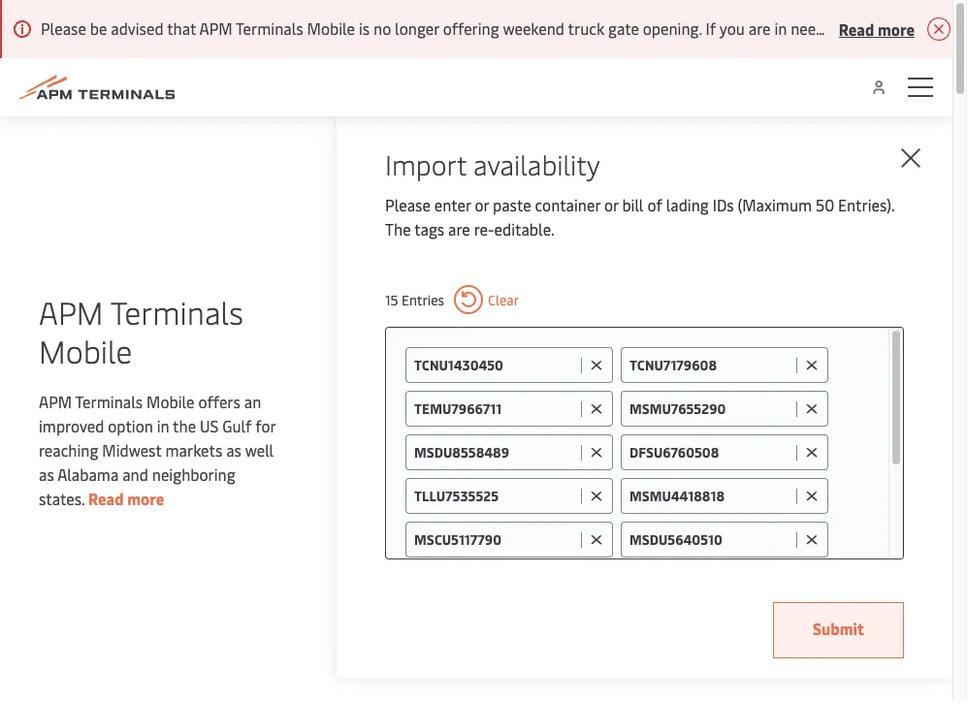 Task type: describe. For each thing, give the bounding box(es) containing it.
lading
[[666, 194, 709, 215]]

in inside apm terminals mobile offers an improved option in the us gulf for reaching midwest markets as well as alabama and neighboring states.
[[157, 415, 169, 437]]

clear button
[[454, 285, 519, 314]]

opening.
[[643, 17, 702, 39]]

2 weekend from the left
[[859, 17, 921, 39]]

bill
[[622, 194, 644, 215]]

apm terminals mobile
[[39, 291, 243, 372]]

terminals for apm terminals mobile
[[110, 291, 243, 333]]

an
[[244, 391, 261, 412]]

mobile for apm terminals mobile offers an improved option in the us gulf for reaching midwest markets as well as alabama and neighboring states.
[[147, 391, 195, 412]]

clear
[[488, 291, 519, 309]]

apm for apm terminals mobile
[[39, 291, 103, 333]]

be
[[90, 17, 107, 39]]

tags
[[414, 218, 444, 240]]

0 vertical spatial apm
[[199, 17, 232, 39]]

more for read more "button"
[[878, 18, 915, 39]]

1 horizontal spatial of
[[829, 17, 844, 39]]

editable.
[[494, 218, 555, 240]]

more for read more link
[[127, 488, 164, 509]]

close alert image
[[927, 17, 950, 41]]

1 horizontal spatial are
[[749, 17, 771, 39]]

submit
[[813, 618, 864, 639]]

enter
[[434, 194, 471, 215]]

1 gate from the left
[[608, 17, 639, 39]]

offering
[[443, 17, 499, 39]]

improved
[[39, 415, 104, 437]]

1 weekend from the left
[[503, 17, 565, 39]]

2 or from the left
[[604, 194, 618, 215]]

you
[[720, 17, 745, 39]]

submit button
[[773, 602, 904, 659]]

read more link
[[88, 488, 164, 509]]

apm for apm terminals mobile offers an improved option in the us gulf for reaching midwest markets as well as alabama and neighboring states.
[[39, 391, 72, 412]]

read more for read more "button"
[[839, 18, 915, 39]]

50
[[816, 194, 834, 215]]

2 horizontal spatial mobile
[[307, 17, 355, 39]]

15 entries
[[385, 291, 444, 309]]

if
[[706, 17, 716, 39]]

neighboring
[[152, 464, 235, 485]]

states.
[[39, 488, 85, 509]]

the
[[173, 415, 196, 437]]

re-
[[474, 218, 494, 240]]



Task type: locate. For each thing, give the bounding box(es) containing it.
read for read more link
[[88, 488, 124, 509]]

1 vertical spatial mobile
[[39, 330, 132, 372]]

midwest
[[102, 439, 162, 461]]

more inside "button"
[[878, 18, 915, 39]]

0 vertical spatial please
[[41, 17, 86, 39]]

(maximum
[[738, 194, 812, 215]]

truck
[[568, 17, 605, 39]]

1 vertical spatial read more
[[88, 488, 164, 509]]

1 vertical spatial are
[[448, 218, 470, 240]]

read more left close alert icon
[[839, 18, 915, 39]]

read right need at the top right
[[839, 18, 874, 39]]

mobile inside apm terminals mobile
[[39, 330, 132, 372]]

reaching
[[39, 439, 98, 461]]

0 horizontal spatial are
[[448, 218, 470, 240]]

container
[[535, 194, 600, 215]]

1 horizontal spatial more
[[878, 18, 915, 39]]

1 or from the left
[[475, 194, 489, 215]]

0 horizontal spatial read more
[[88, 488, 164, 509]]

entries
[[402, 291, 444, 309]]

please inside please enter or paste container or bill of lading ids (maximum 50 entries). the tags are re-editable.
[[385, 194, 431, 215]]

1 horizontal spatial gate
[[925, 17, 955, 39]]

that
[[167, 17, 196, 39]]

0 vertical spatial as
[[226, 439, 241, 461]]

option
[[108, 415, 153, 437]]

terminals inside apm terminals mobile offers an improved option in the us gulf for reaching midwest markets as well as alabama and neighboring states.
[[75, 391, 143, 412]]

0 horizontal spatial gate
[[608, 17, 639, 39]]

more
[[878, 18, 915, 39], [127, 488, 164, 509]]

advised
[[111, 17, 164, 39]]

Entered ID text field
[[630, 356, 792, 374], [630, 400, 792, 418], [630, 443, 792, 462], [414, 487, 576, 505], [414, 531, 576, 549], [630, 531, 792, 549]]

1 horizontal spatial weekend
[[859, 17, 921, 39]]

mobile
[[307, 17, 355, 39], [39, 330, 132, 372], [147, 391, 195, 412]]

mobile left is
[[307, 17, 355, 39]]

and
[[122, 464, 148, 485]]

apm
[[199, 17, 232, 39], [39, 291, 103, 333], [39, 391, 72, 412]]

of right bill
[[647, 194, 662, 215]]

0 horizontal spatial of
[[647, 194, 662, 215]]

read more down and
[[88, 488, 164, 509]]

1 vertical spatial read
[[88, 488, 124, 509]]

more left close alert icon
[[878, 18, 915, 39]]

ids
[[713, 194, 734, 215]]

1 vertical spatial more
[[127, 488, 164, 509]]

1 horizontal spatial read
[[839, 18, 874, 39]]

please left be
[[41, 17, 86, 39]]

as up states.
[[39, 464, 54, 485]]

mobile up improved
[[39, 330, 132, 372]]

1 vertical spatial in
[[157, 415, 169, 437]]

0 vertical spatial mobile
[[307, 17, 355, 39]]

1 vertical spatial terminals
[[110, 291, 243, 333]]

of left 'a'
[[829, 17, 844, 39]]

gate
[[608, 17, 639, 39], [925, 17, 955, 39]]

or up re-
[[475, 194, 489, 215]]

1 vertical spatial of
[[647, 194, 662, 215]]

g
[[959, 17, 967, 39]]

1 vertical spatial as
[[39, 464, 54, 485]]

in left need at the top right
[[775, 17, 787, 39]]

1 horizontal spatial please
[[385, 194, 431, 215]]

please up the
[[385, 194, 431, 215]]

weekend left truck at the right top of the page
[[503, 17, 565, 39]]

1 vertical spatial please
[[385, 194, 431, 215]]

1 horizontal spatial or
[[604, 194, 618, 215]]

more down and
[[127, 488, 164, 509]]

alabama
[[57, 464, 119, 485]]

mobile up the
[[147, 391, 195, 412]]

please for please enter or paste container or bill of lading ids (maximum 50 entries). the tags are re-editable.
[[385, 194, 431, 215]]

2 vertical spatial mobile
[[147, 391, 195, 412]]

1 horizontal spatial mobile
[[147, 391, 195, 412]]

gate right truck at the right top of the page
[[608, 17, 639, 39]]

of
[[829, 17, 844, 39], [647, 194, 662, 215]]

read down the alabama
[[88, 488, 124, 509]]

2 vertical spatial terminals
[[75, 391, 143, 412]]

offers
[[198, 391, 241, 412]]

1 vertical spatial apm
[[39, 291, 103, 333]]

read more
[[839, 18, 915, 39], [88, 488, 164, 509]]

terminals for apm terminals mobile offers an improved option in the us gulf for reaching midwest markets as well as alabama and neighboring states.
[[75, 391, 143, 412]]

are right you
[[749, 17, 771, 39]]

0 horizontal spatial as
[[39, 464, 54, 485]]

apm inside apm terminals mobile offers an improved option in the us gulf for reaching midwest markets as well as alabama and neighboring states.
[[39, 391, 72, 412]]

1 horizontal spatial as
[[226, 439, 241, 461]]

markets
[[165, 439, 222, 461]]

0 vertical spatial read more
[[839, 18, 915, 39]]

us
[[200, 415, 219, 437]]

0 vertical spatial are
[[749, 17, 771, 39]]

read more for read more link
[[88, 488, 164, 509]]

need
[[791, 17, 825, 39]]

terminals
[[236, 17, 303, 39], [110, 291, 243, 333], [75, 391, 143, 412]]

is
[[359, 17, 370, 39]]

import
[[385, 146, 467, 182]]

0 vertical spatial of
[[829, 17, 844, 39]]

the
[[385, 218, 411, 240]]

read inside "button"
[[839, 18, 874, 39]]

0 vertical spatial in
[[775, 17, 787, 39]]

please for please be advised that apm terminals mobile is no longer offering weekend truck gate opening. if you are in need of a weekend gate g
[[41, 17, 86, 39]]

please be advised that apm terminals mobile is no longer offering weekend truck gate opening. if you are in need of a weekend gate g
[[41, 17, 967, 39]]

import availability
[[385, 146, 600, 182]]

0 horizontal spatial mobile
[[39, 330, 132, 372]]

0 vertical spatial more
[[878, 18, 915, 39]]

no
[[374, 17, 391, 39]]

0 horizontal spatial weekend
[[503, 17, 565, 39]]

well
[[245, 439, 274, 461]]

read
[[839, 18, 874, 39], [88, 488, 124, 509]]

2 vertical spatial apm
[[39, 391, 72, 412]]

15
[[385, 291, 398, 309]]

or
[[475, 194, 489, 215], [604, 194, 618, 215]]

0 horizontal spatial in
[[157, 415, 169, 437]]

as
[[226, 439, 241, 461], [39, 464, 54, 485]]

as down 'gulf'
[[226, 439, 241, 461]]

mobile inside apm terminals mobile offers an improved option in the us gulf for reaching midwest markets as well as alabama and neighboring states.
[[147, 391, 195, 412]]

apm terminals mobile offers an improved option in the us gulf for reaching midwest markets as well as alabama and neighboring states.
[[39, 391, 276, 509]]

are
[[749, 17, 771, 39], [448, 218, 470, 240]]

1 horizontal spatial in
[[775, 17, 787, 39]]

are left re-
[[448, 218, 470, 240]]

availability
[[473, 146, 600, 182]]

are inside please enter or paste container or bill of lading ids (maximum 50 entries). the tags are re-editable.
[[448, 218, 470, 240]]

terminals inside apm terminals mobile
[[110, 291, 243, 333]]

2 gate from the left
[[925, 17, 955, 39]]

read more button
[[839, 16, 915, 41]]

entries).
[[838, 194, 895, 215]]

0 horizontal spatial read
[[88, 488, 124, 509]]

1 horizontal spatial read more
[[839, 18, 915, 39]]

gulf
[[222, 415, 252, 437]]

paste
[[493, 194, 531, 215]]

0 horizontal spatial please
[[41, 17, 86, 39]]

0 horizontal spatial or
[[475, 194, 489, 215]]

0 horizontal spatial more
[[127, 488, 164, 509]]

for
[[255, 415, 276, 437]]

apm inside apm terminals mobile
[[39, 291, 103, 333]]

mobile secondary image
[[0, 450, 308, 701]]

weekend
[[503, 17, 565, 39], [859, 17, 921, 39]]

0 vertical spatial read
[[839, 18, 874, 39]]

read for read more "button"
[[839, 18, 874, 39]]

longer
[[395, 17, 439, 39]]

mobile for apm terminals mobile
[[39, 330, 132, 372]]

in
[[775, 17, 787, 39], [157, 415, 169, 437]]

weekend right 'a'
[[859, 17, 921, 39]]

gate left g
[[925, 17, 955, 39]]

Entered ID text field
[[414, 356, 576, 374], [414, 400, 576, 418], [414, 443, 576, 462], [630, 487, 792, 505]]

a
[[847, 17, 855, 39]]

in left the
[[157, 415, 169, 437]]

please enter or paste container or bill of lading ids (maximum 50 entries). the tags are re-editable.
[[385, 194, 895, 240]]

of inside please enter or paste container or bill of lading ids (maximum 50 entries). the tags are re-editable.
[[647, 194, 662, 215]]

please
[[41, 17, 86, 39], [385, 194, 431, 215]]

or left bill
[[604, 194, 618, 215]]

0 vertical spatial terminals
[[236, 17, 303, 39]]



Task type: vqa. For each thing, say whether or not it's contained in the screenshot.
the or in the What if I have a technical issue with the app or website? 'dropdown button'
no



